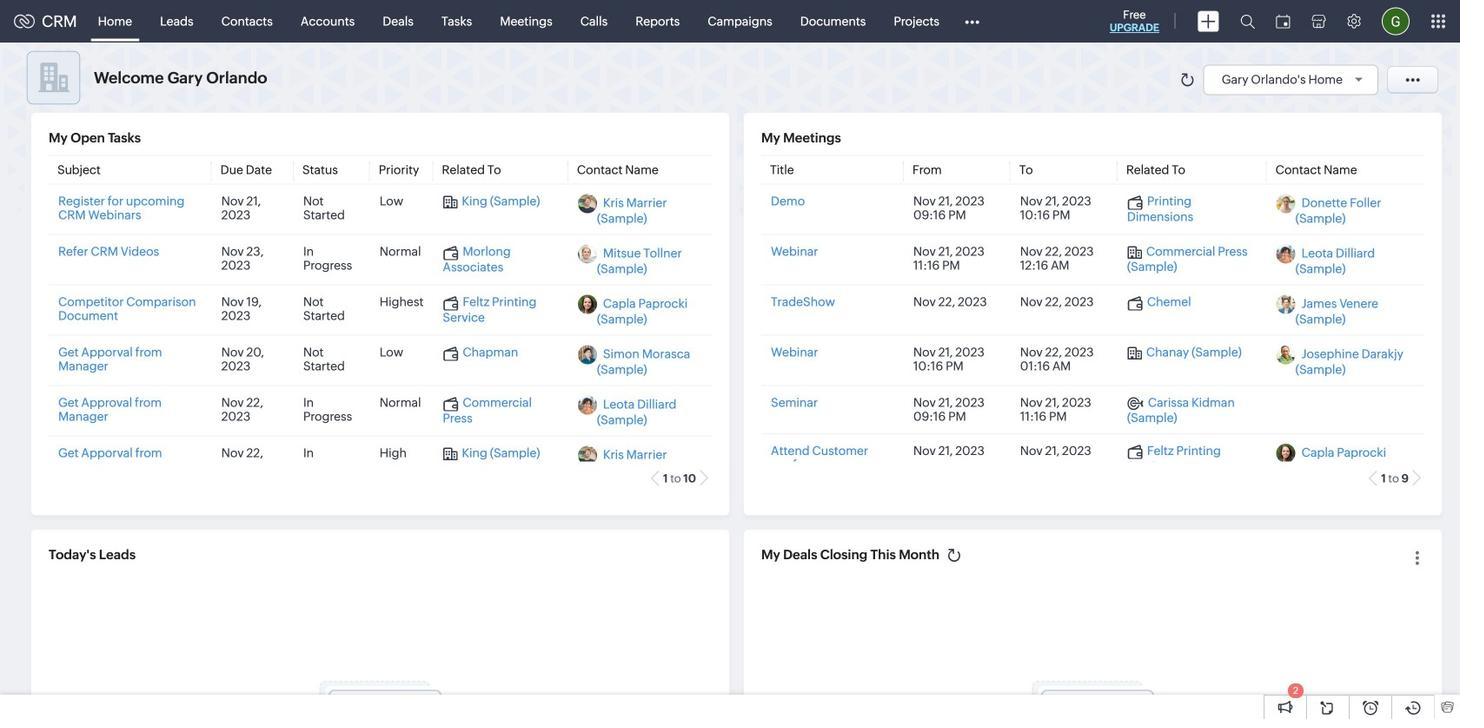 Task type: describe. For each thing, give the bounding box(es) containing it.
search image
[[1240, 14, 1255, 29]]

create menu image
[[1198, 11, 1219, 32]]

search element
[[1230, 0, 1265, 43]]

profile image
[[1382, 7, 1410, 35]]

Other Modules field
[[953, 7, 991, 35]]

profile element
[[1371, 0, 1420, 42]]

logo image
[[14, 14, 35, 28]]



Task type: locate. For each thing, give the bounding box(es) containing it.
calendar image
[[1276, 14, 1291, 28]]

create menu element
[[1187, 0, 1230, 42]]



Task type: vqa. For each thing, say whether or not it's contained in the screenshot.
field
no



